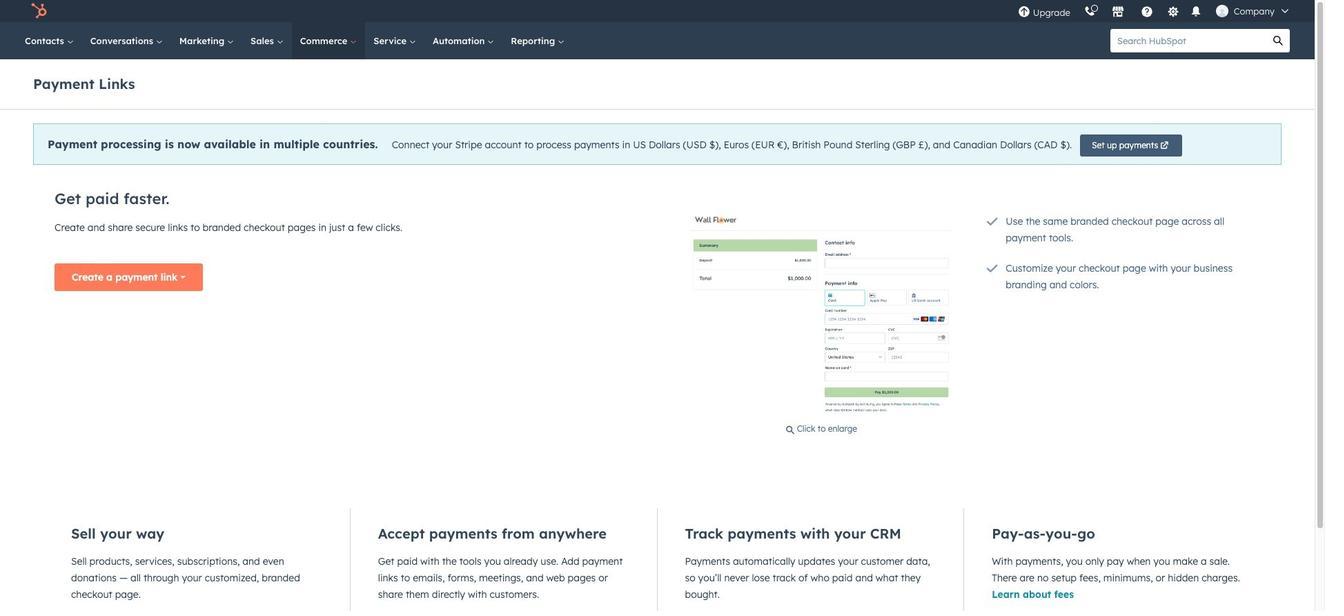 Task type: locate. For each thing, give the bounding box(es) containing it.
Search HubSpot search field
[[1111, 29, 1267, 52]]

jacob simon image
[[1216, 5, 1229, 17]]

menu
[[1011, 0, 1299, 22]]



Task type: vqa. For each thing, say whether or not it's contained in the screenshot.
Jacob Simon image
yes



Task type: describe. For each thing, give the bounding box(es) containing it.
marketplaces image
[[1112, 6, 1125, 19]]



